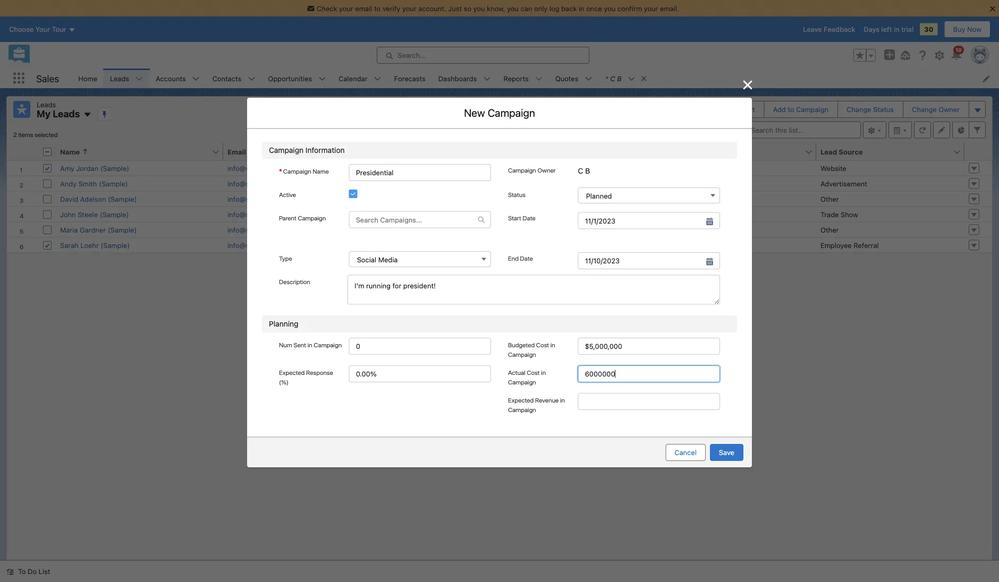 Task type: describe. For each thing, give the bounding box(es) containing it.
change owner button
[[904, 102, 968, 117]]

change owner
[[912, 106, 960, 113]]

home link
[[72, 69, 104, 88]]

reports
[[504, 74, 529, 82]]

check
[[317, 4, 337, 12]]

num
[[279, 341, 292, 349]]

forecasts link
[[388, 69, 432, 88]]

cell down 2 items selected
[[39, 143, 56, 161]]

just
[[448, 4, 462, 12]]

working for john steele (sample)
[[704, 210, 731, 218]]

info@salesforce.com link for maria gardner (sample)
[[227, 226, 295, 234]]

keep
[[351, 338, 367, 346]]

1 you from the left
[[473, 4, 485, 12]]

david
[[60, 195, 78, 203]]

existing
[[363, 325, 388, 333]]

andy
[[60, 180, 77, 188]]

quotes link
[[549, 69, 585, 88]]

info@salesforce.com for amy jordan (sample)
[[227, 164, 295, 172]]

campaign up the campaign name
[[269, 146, 304, 155]]

other for 3c systems
[[821, 226, 839, 234]]

campaign down leads
[[342, 228, 375, 236]]

owner for campaign owner
[[538, 166, 556, 174]]

to inside button
[[788, 106, 794, 113]]

show
[[841, 210, 858, 218]]

andy smith (sample) link
[[60, 180, 128, 188]]

info@salesforce.com link for amy jordan (sample)
[[227, 164, 295, 172]]

(sample) for andy smith (sample)
[[99, 180, 128, 188]]

list
[[39, 568, 50, 576]]

change status button
[[838, 102, 903, 117]]

info@salesforce.com link for andy smith (sample)
[[227, 180, 295, 188]]

list item containing *
[[599, 69, 652, 88]]

campaign inside button
[[796, 106, 829, 113]]

member for keep
[[369, 338, 395, 346]]

add to campaign button
[[765, 102, 837, 117]]

budgeted cost in campaign
[[508, 341, 555, 358]]

type
[[279, 254, 292, 262]]

universal technologies
[[540, 180, 614, 188]]

text default image for parent campaign
[[478, 216, 485, 224]]

universal technologies link
[[540, 180, 614, 188]]

lead status
[[704, 148, 745, 156]]

(sample) for john steele (sample)
[[100, 210, 129, 218]]

green
[[540, 195, 559, 203]]

dot
[[561, 195, 573, 203]]

3 info@salesforce.com link from the top
[[227, 195, 295, 203]]

phone element
[[380, 143, 542, 161]]

leads down sales
[[37, 100, 56, 108]]

1 click to dial disabled image from the top
[[384, 164, 450, 172]]

(sample) for maria gardner (sample)
[[108, 226, 137, 234]]

loehr
[[80, 241, 99, 249]]

description
[[279, 278, 310, 286]]

campaign inside expected revenue in campaign
[[508, 406, 536, 413]]

cancel button for add to campaign
[[576, 371, 616, 388]]

submit button
[[620, 371, 661, 388]]

campaign inside budgeted cost in campaign
[[508, 351, 536, 358]]

leads right my
[[53, 108, 80, 120]]

expected for expected response (%)
[[279, 369, 305, 376]]

so
[[464, 4, 471, 12]]

email element
[[223, 143, 386, 161]]

lead source button
[[816, 143, 953, 160]]

Num Sent in Campaign text field
[[349, 338, 491, 355]]

name element
[[56, 143, 230, 161]]

john
[[60, 210, 76, 218]]

dashboards link
[[432, 69, 483, 88]]

active
[[279, 191, 296, 198]]

text default image inside to do list button
[[6, 568, 14, 576]]

in right back
[[579, 4, 584, 12]]

keep member status
[[351, 338, 417, 346]]

lead source
[[821, 148, 863, 156]]

david adelson (sample)
[[60, 195, 137, 203]]

1 your from the left
[[339, 4, 353, 12]]

search... button
[[377, 47, 589, 64]]

overwrite
[[351, 347, 382, 355]]

in for num sent in campaign
[[308, 341, 312, 349]]

email
[[227, 148, 246, 156]]

lead status element
[[700, 143, 823, 161]]

name button
[[56, 143, 212, 160]]

social
[[357, 256, 376, 264]]

buy
[[953, 25, 965, 33]]

1 horizontal spatial name
[[313, 168, 329, 175]]

info@salesforce.com for john steele (sample)
[[227, 210, 295, 218]]

contacts list item
[[206, 69, 262, 88]]

parent
[[279, 215, 296, 222]]

(sample) for sarah loehr (sample)
[[101, 241, 130, 249]]

opportunities
[[268, 74, 312, 82]]

selected for 2 items selected
[[35, 131, 58, 138]]

maria gardner (sample) link
[[60, 226, 137, 234]]

working for andy smith (sample)
[[704, 180, 731, 188]]

advertisement
[[821, 180, 867, 188]]

lead for lead status
[[704, 148, 721, 156]]

other for green dot publishing
[[821, 195, 839, 203]]

calendar
[[339, 74, 368, 82]]

company button
[[536, 143, 688, 160]]

add to campaign inside button
[[773, 106, 829, 113]]

leads inside list item
[[110, 74, 129, 82]]

end date
[[508, 254, 533, 262]]

sarah loehr (sample) link
[[60, 241, 130, 249]]

quotes list item
[[549, 69, 599, 88]]

once
[[586, 4, 602, 12]]

days left in trial
[[864, 25, 914, 33]]

account.
[[418, 4, 446, 12]]

3c systems link
[[540, 226, 578, 234]]

member for overwrite
[[384, 347, 410, 355]]

accounts link
[[149, 69, 192, 88]]

calendar link
[[332, 69, 374, 88]]

buy now
[[953, 25, 982, 33]]

my leads status
[[13, 131, 58, 138]]

my leads grid
[[7, 143, 992, 253]]

andy smith (sample)
[[60, 180, 128, 188]]

name inside button
[[60, 148, 80, 156]]

employee
[[821, 241, 852, 249]]

2 items selected
[[13, 131, 58, 138]]

sarah
[[60, 241, 79, 249]]

owner for change owner
[[939, 106, 960, 113]]

action element
[[965, 143, 992, 161]]

start
[[508, 215, 521, 222]]

3 click to dial disabled image from the top
[[384, 210, 450, 218]]

status for keep member status
[[397, 338, 417, 346]]

text default image for campaign
[[648, 246, 655, 254]]

inc
[[590, 164, 600, 172]]

30
[[924, 25, 934, 33]]

select list display image
[[889, 121, 912, 138]]

planning
[[269, 320, 298, 328]]

0 horizontal spatial cancel
[[585, 376, 607, 384]]

Start Date text field
[[578, 212, 720, 229]]

leads link
[[104, 69, 136, 88]]

company element
[[536, 143, 706, 161]]

search...
[[398, 51, 426, 59]]

lead source element
[[816, 143, 971, 161]]

2 for 2 items selected
[[13, 131, 17, 138]]

email button
[[223, 143, 368, 160]]

3c systems
[[540, 226, 578, 234]]

campaign down update
[[314, 341, 342, 349]]

company
[[540, 148, 572, 156]]

expected response (%)
[[279, 369, 333, 386]]

revenue
[[535, 396, 559, 404]]

list view controls image
[[863, 121, 887, 138]]

social media
[[357, 256, 398, 264]]

change status
[[847, 106, 894, 113]]

leave
[[803, 25, 822, 33]]

2 vertical spatial to
[[481, 180, 490, 192]]

list containing home
[[72, 69, 999, 88]]

social media button
[[349, 251, 491, 267]]

campaign right parent
[[298, 215, 326, 222]]



Task type: vqa. For each thing, say whether or not it's contained in the screenshot.
* C B
yes



Task type: locate. For each thing, give the bounding box(es) containing it.
leads right home
[[110, 74, 129, 82]]

other
[[821, 195, 839, 203], [821, 226, 839, 234]]

Expected Revenue in Campaign text field
[[578, 393, 720, 410]]

adelson
[[80, 195, 106, 203]]

david adelson (sample) link
[[60, 195, 137, 203]]

systems
[[551, 226, 578, 234]]

date for start date
[[523, 215, 536, 222]]

1 vertical spatial expected
[[508, 396, 534, 404]]

1 vertical spatial text default image
[[648, 246, 655, 254]]

0 horizontal spatial add to campaign
[[459, 180, 540, 192]]

expected inside expected revenue in campaign
[[508, 396, 534, 404]]

member up overwrite member status
[[369, 338, 395, 346]]

0 horizontal spatial expected
[[279, 369, 305, 376]]

selected right leads
[[364, 211, 394, 219]]

info@salesforce.com link up type
[[227, 241, 295, 249]]

status up 'list view controls' image
[[873, 106, 894, 113]]

2 left leads
[[338, 211, 342, 219]]

in for actual cost in campaign
[[541, 369, 546, 376]]

info@salesforce.com up parent
[[227, 195, 295, 203]]

jordan
[[76, 164, 98, 172]]

item number element
[[7, 143, 39, 161]]

buy now button
[[944, 21, 991, 38]]

quotes
[[555, 74, 579, 82]]

other down "trade"
[[821, 226, 839, 234]]

status for lead status
[[722, 148, 745, 156]]

1 vertical spatial name
[[313, 168, 329, 175]]

status inside button
[[722, 148, 745, 156]]

owner inside change owner button
[[939, 106, 960, 113]]

1 horizontal spatial text default image
[[478, 216, 485, 224]]

2 horizontal spatial text default image
[[648, 246, 655, 254]]

1 horizontal spatial c
[[610, 74, 615, 82]]

1 horizontal spatial cancel
[[675, 449, 697, 457]]

submit
[[629, 376, 652, 384]]

0 horizontal spatial 2
[[13, 131, 17, 138]]

1 change from the left
[[847, 106, 872, 113]]

0 vertical spatial cancel button
[[576, 371, 616, 388]]

in right left
[[894, 25, 900, 33]]

1 vertical spatial 2
[[338, 211, 342, 219]]

actual cost in campaign
[[508, 369, 546, 386]]

b left text default image
[[617, 74, 622, 82]]

Description text field
[[348, 275, 720, 305]]

3 info@salesforce.com from the top
[[227, 195, 295, 203]]

3 working from the top
[[704, 210, 731, 218]]

cell down 'start date' text box
[[536, 237, 700, 253]]

status for member status
[[371, 280, 392, 288]]

add to campaign up search my leads list view. search box
[[773, 106, 829, 113]]

2 horizontal spatial you
[[604, 4, 616, 12]]

add down phone element on the top
[[459, 180, 478, 192]]

0 vertical spatial to
[[374, 4, 381, 12]]

working
[[704, 180, 731, 188], [704, 195, 731, 203], [704, 210, 731, 218], [704, 226, 731, 234]]

1 horizontal spatial b
[[617, 74, 622, 82]]

universal
[[540, 180, 570, 188]]

expected for expected revenue in campaign
[[508, 396, 534, 404]]

selected for 2 leads selected
[[364, 211, 394, 219]]

(sample) right adelson
[[108, 195, 137, 203]]

maria
[[60, 226, 78, 234]]

john steele (sample) link
[[60, 210, 129, 218]]

sales
[[36, 73, 59, 84]]

0 vertical spatial name
[[60, 148, 80, 156]]

date right 'start'
[[523, 215, 536, 222]]

steele
[[78, 210, 98, 218]]

update existing campaign members?
[[338, 325, 457, 333]]

0 vertical spatial add
[[773, 106, 786, 113]]

0 horizontal spatial you
[[473, 4, 485, 12]]

in right revenue
[[560, 396, 565, 404]]

to do list button
[[0, 561, 57, 583]]

email
[[355, 4, 372, 12]]

info@salesforce.com link up parent
[[227, 195, 295, 203]]

2 horizontal spatial to
[[788, 106, 794, 113]]

0 horizontal spatial c
[[578, 166, 583, 175]]

0 vertical spatial owner
[[939, 106, 960, 113]]

only
[[534, 4, 548, 12]]

0 vertical spatial cost
[[536, 341, 549, 349]]

c b
[[578, 166, 590, 175]]

1 horizontal spatial add
[[773, 106, 786, 113]]

1 lead from the left
[[704, 148, 721, 156]]

(sample) up david adelson (sample)
[[99, 180, 128, 188]]

status down campaign
[[397, 338, 417, 346]]

my
[[37, 108, 51, 120]]

b left inc
[[585, 166, 590, 175]]

lead inside "element"
[[821, 148, 837, 156]]

1 horizontal spatial selected
[[364, 211, 394, 219]]

1 vertical spatial cancel
[[675, 449, 697, 457]]

add to campaign up 'start'
[[459, 180, 540, 192]]

selected right items
[[35, 131, 58, 138]]

1 vertical spatial cancel button
[[666, 444, 706, 461]]

campaign down email button
[[283, 168, 311, 175]]

(%)
[[279, 378, 289, 386]]

cost right actual
[[527, 369, 540, 376]]

1 horizontal spatial lead
[[821, 148, 837, 156]]

0 horizontal spatial owner
[[538, 166, 556, 174]]

info@salesforce.com for andy smith (sample)
[[227, 180, 295, 188]]

campaign down revenue
[[508, 406, 536, 413]]

change inside button
[[912, 106, 937, 113]]

cost inside budgeted cost in campaign
[[536, 341, 549, 349]]

cancel left save button
[[675, 449, 697, 457]]

list
[[72, 69, 999, 88]]

amy jordan (sample) link
[[60, 164, 129, 172]]

in right budgeted
[[550, 341, 555, 349]]

info@salesforce.com link for john steele (sample)
[[227, 210, 295, 218]]

lead
[[704, 148, 721, 156], [821, 148, 837, 156]]

0 vertical spatial text default image
[[478, 216, 485, 224]]

your left email.
[[644, 4, 658, 12]]

now
[[967, 25, 982, 33]]

you left can
[[507, 4, 519, 12]]

amy jordan (sample)
[[60, 164, 129, 172]]

Active checkbox
[[349, 190, 358, 198]]

0 horizontal spatial your
[[339, 4, 353, 12]]

lee enterprise, inc link
[[540, 164, 600, 172]]

your right verify
[[402, 4, 417, 12]]

* c b
[[605, 74, 622, 82]]

1 vertical spatial to
[[788, 106, 794, 113]]

0 vertical spatial date
[[523, 215, 536, 222]]

status inside button
[[873, 106, 894, 113]]

1 vertical spatial add
[[459, 180, 478, 192]]

member status
[[342, 280, 392, 288]]

forecasts
[[394, 74, 426, 82]]

campaign inside actual cost in campaign
[[508, 378, 536, 386]]

in
[[579, 4, 584, 12], [894, 25, 900, 33], [308, 341, 312, 349], [550, 341, 555, 349], [541, 369, 546, 376], [560, 396, 565, 404]]

change for change status
[[847, 106, 872, 113]]

leave feedback link
[[803, 25, 855, 33]]

my leads|leads|list view element
[[6, 96, 993, 561]]

text default image
[[640, 75, 648, 82]]

owner
[[939, 106, 960, 113], [538, 166, 556, 174]]

campaign down campaign owner
[[493, 180, 540, 192]]

date right the end
[[520, 254, 533, 262]]

Expected Response (%) text field
[[349, 366, 491, 383]]

2 left items
[[13, 131, 17, 138]]

*
[[605, 74, 608, 82], [279, 168, 282, 175]]

cost for actual
[[527, 369, 540, 376]]

0 horizontal spatial *
[[279, 168, 282, 175]]

reports list item
[[497, 69, 549, 88]]

0 vertical spatial b
[[617, 74, 622, 82]]

(sample) down name button
[[100, 164, 129, 172]]

confirm
[[618, 4, 642, 12]]

status for overwrite member status
[[412, 347, 432, 355]]

in for expected revenue in campaign
[[560, 396, 565, 404]]

1 horizontal spatial expected
[[508, 396, 534, 404]]

1 horizontal spatial to
[[481, 180, 490, 192]]

date for end date
[[520, 254, 533, 262]]

text default image left to
[[6, 568, 14, 576]]

in inside actual cost in campaign
[[541, 369, 546, 376]]

import button
[[725, 102, 764, 117]]

1 vertical spatial date
[[520, 254, 533, 262]]

expected up (%)
[[279, 369, 305, 376]]

change for change owner
[[912, 106, 937, 113]]

c left text default image
[[610, 74, 615, 82]]

0 horizontal spatial cancel button
[[576, 371, 616, 388]]

text default image
[[478, 216, 485, 224], [648, 246, 655, 254], [6, 568, 14, 576]]

3c
[[540, 226, 549, 234]]

info@salesforce.com
[[227, 164, 295, 172], [227, 180, 295, 188], [227, 195, 295, 203], [227, 210, 295, 218], [227, 226, 295, 234], [227, 241, 295, 249]]

2 working from the top
[[704, 195, 731, 203]]

1 vertical spatial selected
[[364, 211, 394, 219]]

3 your from the left
[[644, 4, 658, 12]]

add
[[773, 106, 786, 113], [459, 180, 478, 192]]

info@salesforce.com up active
[[227, 180, 295, 188]]

info@salesforce.com down parent
[[227, 226, 295, 234]]

0 horizontal spatial selected
[[35, 131, 58, 138]]

actual
[[508, 369, 525, 376]]

0 vertical spatial member
[[369, 338, 395, 346]]

campaign left lee
[[508, 166, 536, 174]]

status up the expected response (%) text field
[[412, 347, 432, 355]]

1 horizontal spatial add to campaign
[[773, 106, 829, 113]]

(sample) for amy jordan (sample)
[[100, 164, 129, 172]]

can
[[521, 4, 532, 12]]

0 vertical spatial cancel
[[585, 376, 607, 384]]

status down the social media
[[371, 280, 392, 288]]

to do list
[[18, 568, 50, 576]]

dashboards list item
[[432, 69, 497, 88]]

1 vertical spatial b
[[585, 166, 590, 175]]

cost for budgeted
[[536, 341, 549, 349]]

0 horizontal spatial text default image
[[6, 568, 14, 576]]

name down 'information'
[[313, 168, 329, 175]]

action image
[[965, 143, 992, 160]]

* for *
[[279, 168, 282, 175]]

email.
[[660, 4, 679, 12]]

0 horizontal spatial change
[[847, 106, 872, 113]]

0 horizontal spatial name
[[60, 148, 80, 156]]

add inside button
[[773, 106, 786, 113]]

status for change status
[[873, 106, 894, 113]]

enterprise,
[[553, 164, 588, 172]]

text default image left 'start'
[[478, 216, 485, 224]]

info@salesforce.com up type
[[227, 241, 295, 249]]

cancel button left save button
[[666, 444, 706, 461]]

2 lead from the left
[[821, 148, 837, 156]]

c up universal technologies link
[[578, 166, 583, 175]]

start date
[[508, 215, 536, 222]]

smith
[[78, 180, 97, 188]]

2 you from the left
[[507, 4, 519, 12]]

2 info@salesforce.com link from the top
[[227, 180, 295, 188]]

0 vertical spatial status
[[397, 338, 417, 346]]

expected inside expected response (%)
[[279, 369, 305, 376]]

expected
[[279, 369, 305, 376], [508, 396, 534, 404]]

in for budgeted cost in campaign
[[550, 341, 555, 349]]

cost
[[536, 341, 549, 349], [527, 369, 540, 376]]

0 vertical spatial c
[[610, 74, 615, 82]]

1 vertical spatial owner
[[538, 166, 556, 174]]

1 horizontal spatial your
[[402, 4, 417, 12]]

new campaign
[[464, 107, 535, 119]]

trial
[[902, 25, 914, 33]]

cost right budgeted
[[536, 341, 549, 349]]

1 horizontal spatial cancel button
[[666, 444, 706, 461]]

opportunities list item
[[262, 69, 332, 88]]

campaign owner
[[508, 166, 556, 174]]

info@salesforce.com link down parent
[[227, 226, 295, 234]]

expected revenue in campaign
[[508, 396, 565, 413]]

2 info@salesforce.com from the top
[[227, 180, 295, 188]]

group
[[854, 49, 876, 62]]

you right 'so'
[[473, 4, 485, 12]]

expected down actual cost in campaign
[[508, 396, 534, 404]]

check your email to verify your account. just so you know, you can only log back in once you confirm your email.
[[317, 4, 679, 12]]

campaign down actual
[[508, 378, 536, 386]]

0 vertical spatial *
[[605, 74, 608, 82]]

status up 'start'
[[508, 191, 526, 198]]

to down phone element on the top
[[481, 180, 490, 192]]

4 click to dial disabled image from the top
[[384, 226, 450, 234]]

cancel left submit
[[585, 376, 607, 384]]

0 vertical spatial add to campaign
[[773, 106, 829, 113]]

john steele (sample)
[[60, 210, 129, 218]]

to
[[18, 568, 26, 576]]

item number image
[[7, 143, 39, 160]]

6 info@salesforce.com from the top
[[227, 241, 295, 249]]

1 horizontal spatial you
[[507, 4, 519, 12]]

Actual Cost in Campaign text field
[[578, 366, 720, 383]]

verify
[[383, 4, 400, 12]]

change up lead source "element"
[[912, 106, 937, 113]]

5 info@salesforce.com from the top
[[227, 226, 295, 234]]

lee enterprise, inc
[[540, 164, 600, 172]]

referral
[[854, 241, 879, 249]]

1 vertical spatial other
[[821, 226, 839, 234]]

(sample) down maria gardner (sample)
[[101, 241, 130, 249]]

save
[[719, 449, 735, 457]]

trade show
[[821, 210, 858, 218]]

info@salesforce.com down email
[[227, 164, 295, 172]]

1 working from the top
[[704, 180, 731, 188]]

member down keep member status
[[384, 347, 410, 355]]

1 vertical spatial add to campaign
[[459, 180, 540, 192]]

save button
[[710, 444, 744, 461]]

to up search my leads list view. search box
[[788, 106, 794, 113]]

0 horizontal spatial add
[[459, 180, 478, 192]]

leads list item
[[104, 69, 149, 88]]

info@salesforce.com link up active
[[227, 180, 295, 188]]

1 horizontal spatial owner
[[939, 106, 960, 113]]

maria gardner (sample)
[[60, 226, 137, 234]]

info@salesforce.com down active
[[227, 210, 295, 218]]

4 info@salesforce.com from the top
[[227, 210, 295, 218]]

status down import
[[722, 148, 745, 156]]

0 vertical spatial selected
[[35, 131, 58, 138]]

4 working from the top
[[704, 226, 731, 234]]

name up amy
[[60, 148, 80, 156]]

(sample) down david adelson (sample)
[[100, 210, 129, 218]]

calendar list item
[[332, 69, 388, 88]]

None text field
[[349, 164, 491, 181]]

your left email
[[339, 4, 353, 12]]

1 horizontal spatial change
[[912, 106, 937, 113]]

to right email
[[374, 4, 381, 12]]

1 info@salesforce.com link from the top
[[227, 164, 295, 172]]

c inside list item
[[610, 74, 615, 82]]

* for * c b
[[605, 74, 608, 82]]

0 vertical spatial expected
[[279, 369, 305, 376]]

cancel button left submit
[[576, 371, 616, 388]]

green dot publishing
[[540, 195, 608, 203]]

1 other from the top
[[821, 195, 839, 203]]

1 info@salesforce.com from the top
[[227, 164, 295, 172]]

info@salesforce.com link down active
[[227, 210, 295, 218]]

(sample) for david adelson (sample)
[[108, 195, 137, 203]]

other up "trade"
[[821, 195, 839, 203]]

sent
[[294, 341, 306, 349]]

in down budgeted cost in campaign
[[541, 369, 546, 376]]

in for days left in trial
[[894, 25, 900, 33]]

0 vertical spatial other
[[821, 195, 839, 203]]

Search My Leads list view. search field
[[733, 121, 861, 138]]

Budgeted Cost in Campaign text field
[[578, 338, 720, 355]]

campaign down budgeted
[[508, 351, 536, 358]]

campaign down reports
[[488, 107, 535, 119]]

parent campaign
[[279, 215, 326, 222]]

0 horizontal spatial lead
[[704, 148, 721, 156]]

inverse image
[[741, 79, 754, 92]]

1 horizontal spatial *
[[605, 74, 608, 82]]

1 vertical spatial *
[[279, 168, 282, 175]]

change inside button
[[847, 106, 872, 113]]

3 you from the left
[[604, 4, 616, 12]]

b inside list
[[617, 74, 622, 82]]

2 click to dial disabled image from the top
[[384, 180, 450, 188]]

add up search my leads list view. search box
[[773, 106, 786, 113]]

2 your from the left
[[402, 4, 417, 12]]

0 horizontal spatial to
[[374, 4, 381, 12]]

Parent Campaign text field
[[350, 212, 478, 228]]

campaign information
[[269, 146, 345, 155]]

4 info@salesforce.com link from the top
[[227, 210, 295, 218]]

response
[[306, 369, 333, 376]]

in inside budgeted cost in campaign
[[550, 341, 555, 349]]

in inside expected revenue in campaign
[[560, 396, 565, 404]]

lead for lead source
[[821, 148, 837, 156]]

days
[[864, 25, 880, 33]]

accounts list item
[[149, 69, 206, 88]]

import
[[734, 106, 755, 113]]

2 change from the left
[[912, 106, 937, 113]]

cost inside actual cost in campaign
[[527, 369, 540, 376]]

2 other from the top
[[821, 226, 839, 234]]

selected inside my leads|leads|list view element
[[35, 131, 58, 138]]

list item
[[599, 69, 652, 88]]

2 inside my leads|leads|list view element
[[13, 131, 17, 138]]

your
[[339, 4, 353, 12], [402, 4, 417, 12], [644, 4, 658, 12]]

0 vertical spatial 2
[[13, 131, 17, 138]]

lead status button
[[700, 143, 805, 160]]

End Date text field
[[578, 252, 720, 269]]

working for david adelson (sample)
[[704, 195, 731, 203]]

2 horizontal spatial your
[[644, 4, 658, 12]]

in right sent
[[308, 341, 312, 349]]

c
[[610, 74, 615, 82], [578, 166, 583, 175]]

info@salesforce.com for maria gardner (sample)
[[227, 226, 295, 234]]

1 horizontal spatial 2
[[338, 211, 342, 219]]

change up 'list view controls' image
[[847, 106, 872, 113]]

you right once
[[604, 4, 616, 12]]

information
[[306, 146, 345, 155]]

6 info@salesforce.com link from the top
[[227, 241, 295, 249]]

cancel button for new campaign
[[666, 444, 706, 461]]

None search field
[[733, 121, 861, 138]]

text default image down 'start date' text box
[[648, 246, 655, 254]]

phone button
[[380, 143, 524, 160]]

working for maria gardner (sample)
[[704, 226, 731, 234]]

1 vertical spatial cost
[[527, 369, 540, 376]]

0 horizontal spatial b
[[585, 166, 590, 175]]

new
[[464, 107, 485, 119]]

click to dial disabled image
[[384, 164, 450, 172], [384, 180, 450, 188], [384, 210, 450, 218], [384, 226, 450, 234]]

2 vertical spatial text default image
[[6, 568, 14, 576]]

* up active
[[279, 168, 282, 175]]

1 vertical spatial member
[[384, 347, 410, 355]]

(sample) right gardner
[[108, 226, 137, 234]]

cell down parent campaign "text field"
[[380, 237, 536, 253]]

leads
[[344, 211, 363, 219]]

info@salesforce.com link down email
[[227, 164, 295, 172]]

campaign up search my leads list view. search box
[[796, 106, 829, 113]]

cell
[[39, 143, 56, 161], [380, 237, 536, 253], [536, 237, 700, 253]]

phone
[[384, 148, 406, 156]]

5 info@salesforce.com link from the top
[[227, 226, 295, 234]]

1 vertical spatial c
[[578, 166, 583, 175]]

2 for 2 leads selected
[[338, 211, 342, 219]]

* right quotes list item
[[605, 74, 608, 82]]

1 vertical spatial status
[[412, 347, 432, 355]]



